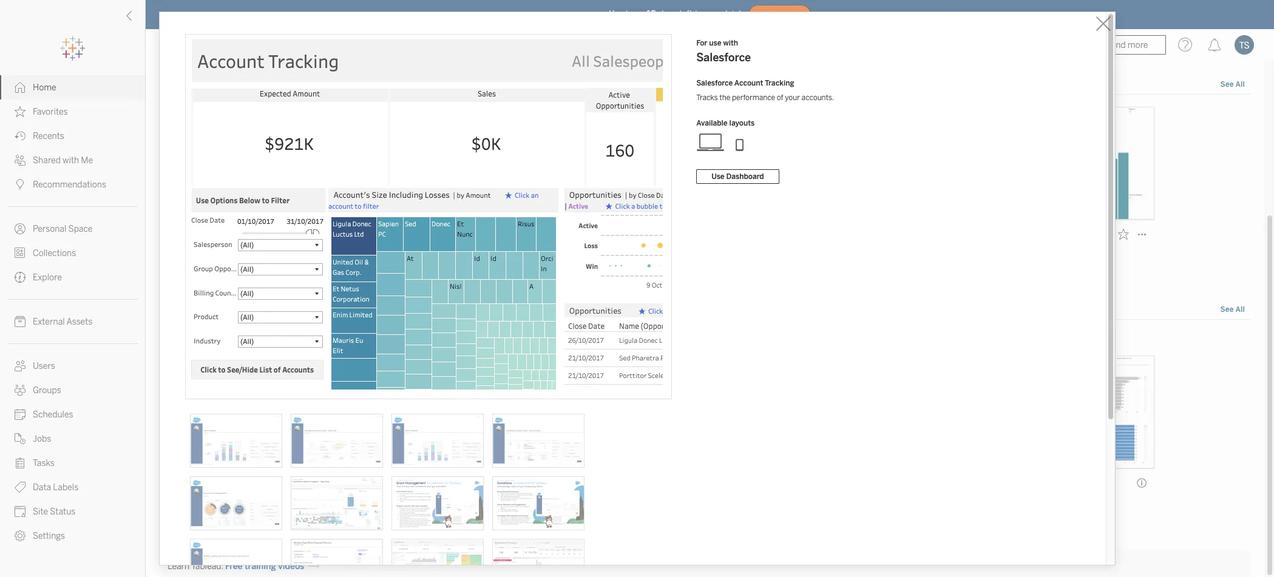 Task type: locate. For each thing, give the bounding box(es) containing it.
external assets
[[33, 317, 92, 327]]

salesforce inside 'salesforce account tracking tracks the performance of your accounts.'
[[696, 79, 733, 87]]

2 see all link from the top
[[1220, 304, 1246, 317]]

eloqua
[[602, 478, 630, 488]]

25
[[169, 246, 177, 255], [574, 246, 583, 255]]

2 25 from the left
[[574, 246, 583, 255]]

minutes down business on the left of page
[[382, 246, 409, 255]]

1 vertical spatial salesforce
[[696, 79, 733, 87]]

collections link
[[0, 241, 145, 265]]

26
[[372, 246, 380, 255]]

1 horizontal spatial recents
[[163, 76, 203, 89]]

salesforce for salesforce
[[169, 478, 211, 488]]

0 horizontal spatial 25
[[169, 246, 177, 255]]

home link
[[0, 75, 145, 100]]

salesforce opportunity tracking image
[[492, 539, 584, 577]]

2 see from the top
[[1221, 306, 1234, 314]]

25 for global indicators
[[169, 246, 177, 255]]

0 horizontal spatial use
[[433, 334, 447, 344]]

2 25 minutes ago from the left
[[574, 246, 625, 255]]

use right "or"
[[433, 334, 447, 344]]

1 vertical spatial in
[[335, 334, 342, 344]]

recents link
[[0, 124, 145, 148]]

2 see all from the top
[[1221, 306, 1245, 314]]

settings link
[[0, 524, 145, 548]]

2 horizontal spatial minutes
[[584, 246, 612, 255]]

your
[[705, 9, 723, 19], [785, 93, 800, 102], [354, 334, 372, 344]]

marketo
[[372, 478, 405, 488]]

users
[[33, 361, 55, 372]]

labels
[[53, 483, 78, 493]]

2 vertical spatial salesforce
[[169, 478, 211, 488]]

3 ago from the left
[[613, 246, 625, 255]]

1 see from the top
[[1221, 80, 1234, 89]]

groups link
[[0, 378, 145, 403]]

your right of
[[785, 93, 800, 102]]

to right sign
[[344, 334, 352, 344]]

performance
[[732, 93, 775, 102]]

2 horizontal spatial your
[[785, 93, 800, 102]]

tracks
[[696, 93, 718, 102]]

accelerators
[[163, 301, 226, 315]]

minutes for business
[[382, 246, 409, 255]]

salesforce sales cloud - sales pipeline image
[[391, 414, 484, 468]]

0 vertical spatial see all
[[1221, 80, 1245, 89]]

salesforce service cloud - voice call image
[[291, 414, 383, 468]]

groups
[[33, 386, 61, 396]]

see all link
[[1220, 79, 1246, 91], [1220, 304, 1246, 317]]

1 vertical spatial see all
[[1221, 306, 1245, 314]]

2 minutes from the left
[[382, 246, 409, 255]]

1 horizontal spatial 25
[[574, 246, 583, 255]]

explore link
[[0, 265, 145, 290]]

buy now
[[764, 11, 796, 19]]

data right sample
[[479, 334, 496, 344]]

ago for tourism
[[613, 246, 625, 255]]

3 minutes from the left
[[584, 246, 612, 255]]

videos
[[278, 562, 304, 572]]

use right the for
[[709, 39, 722, 47]]

1 ago from the left
[[208, 246, 220, 255]]

data
[[374, 334, 391, 344], [479, 334, 496, 344]]

data
[[33, 483, 51, 493]]

layouts
[[730, 119, 755, 127]]

see all for recents
[[1221, 80, 1245, 89]]

minutes down tourism
[[584, 246, 612, 255]]

for
[[696, 39, 707, 47]]

0 horizontal spatial data
[[374, 334, 391, 344]]

started.
[[523, 334, 553, 344]]

1 vertical spatial recents
[[33, 131, 64, 141]]

your inside 'salesforce account tracking tracks the performance of your accounts.'
[[785, 93, 800, 102]]

buy
[[764, 11, 778, 19]]

0 vertical spatial your
[[705, 9, 723, 19]]

in right sign
[[335, 334, 342, 344]]

1 horizontal spatial in
[[695, 9, 703, 19]]

pre-
[[211, 334, 227, 344]]

use
[[709, 39, 722, 47], [433, 334, 447, 344]]

all for accelerators
[[1236, 306, 1245, 314]]

1 vertical spatial see
[[1221, 306, 1234, 314]]

me
[[81, 155, 93, 166]]

salesforce nonprofit cloud - donations image
[[492, 477, 584, 531]]

0 vertical spatial see all link
[[1220, 79, 1246, 91]]

salesforce admin insights image
[[291, 477, 383, 531]]

recents
[[163, 76, 203, 89], [33, 131, 64, 141]]

0 horizontal spatial recents
[[33, 131, 64, 141]]

1 see all from the top
[[1221, 80, 1245, 89]]

1 horizontal spatial with
[[723, 39, 738, 47]]

0 vertical spatial in
[[695, 9, 703, 19]]

see for accelerators
[[1221, 306, 1234, 314]]

account
[[735, 79, 763, 87]]

1 vertical spatial all
[[1236, 306, 1245, 314]]

navigation panel element
[[0, 36, 145, 548]]

0 horizontal spatial minutes
[[179, 246, 206, 255]]

data left 'source,'
[[374, 334, 391, 344]]

jobs link
[[0, 427, 145, 451]]

personal space link
[[0, 217, 145, 241]]

0 horizontal spatial ago
[[208, 246, 220, 255]]

your right sign
[[354, 334, 372, 344]]

minutes down global indicators
[[179, 246, 206, 255]]

1 vertical spatial your
[[785, 93, 800, 102]]

1 horizontal spatial data
[[479, 334, 496, 344]]

see all link for accelerators
[[1220, 304, 1246, 317]]

1 horizontal spatial ago
[[411, 246, 423, 255]]

in
[[695, 9, 703, 19], [335, 334, 342, 344]]

to left get
[[498, 334, 506, 344]]

0 vertical spatial salesforce
[[696, 51, 751, 64]]

1 horizontal spatial to
[[498, 334, 506, 344]]

data labels link
[[0, 475, 145, 500]]

25 minutes ago for global indicators
[[169, 246, 220, 255]]

0 vertical spatial use
[[709, 39, 722, 47]]

0 vertical spatial see
[[1221, 80, 1234, 89]]

use dashboard button
[[696, 169, 779, 184]]

0 vertical spatial with
[[723, 39, 738, 47]]

1 horizontal spatial use
[[709, 39, 722, 47]]

with inside for use with salesforce
[[723, 39, 738, 47]]

recents inside recents link
[[33, 131, 64, 141]]

with
[[723, 39, 738, 47], [63, 155, 79, 166]]

see
[[1221, 80, 1234, 89], [1221, 306, 1234, 314]]

available
[[696, 119, 728, 127]]

2 all from the top
[[1236, 306, 1245, 314]]

ago
[[208, 246, 220, 255], [411, 246, 423, 255], [613, 246, 625, 255]]

salesforce education cloud - academic admissions process image
[[190, 539, 282, 577]]

minutes
[[179, 246, 206, 255], [382, 246, 409, 255], [584, 246, 612, 255]]

1 see all link from the top
[[1220, 79, 1246, 91]]

free training videos link
[[225, 562, 319, 572]]

oracle eloqua
[[574, 478, 630, 488]]

minutes for tourism
[[584, 246, 612, 255]]

with inside "main navigation. press the up and down arrow keys to access links." element
[[63, 155, 79, 166]]

built
[[227, 334, 244, 344]]

1 25 from the left
[[169, 246, 177, 255]]

with left me
[[63, 155, 79, 166]]

1 all from the top
[[1236, 80, 1245, 89]]

trial.
[[725, 9, 743, 19]]

1 vertical spatial with
[[63, 155, 79, 166]]

0 horizontal spatial 25 minutes ago
[[169, 246, 220, 255]]

learn tableau.
[[168, 562, 223, 572]]

to
[[344, 334, 352, 344], [498, 334, 506, 344]]

your left trial.
[[705, 9, 723, 19]]

2 to from the left
[[498, 334, 506, 344]]

in right "left"
[[695, 9, 703, 19]]

2 vertical spatial your
[[354, 334, 372, 344]]

free training videos
[[225, 562, 304, 572]]

shared with me
[[33, 155, 93, 166]]

1 vertical spatial see all link
[[1220, 304, 1246, 317]]

0 horizontal spatial to
[[344, 334, 352, 344]]

25 minutes ago down tourism
[[574, 246, 625, 255]]

salesforce
[[696, 51, 751, 64], [696, 79, 733, 87], [169, 478, 211, 488]]

2 ago from the left
[[411, 246, 423, 255]]

1 horizontal spatial minutes
[[382, 246, 409, 255]]

25 down global at the left of page
[[169, 246, 177, 255]]

1 horizontal spatial 25 minutes ago
[[574, 246, 625, 255]]

0 vertical spatial all
[[1236, 80, 1245, 89]]

1 25 minutes ago from the left
[[169, 246, 220, 255]]

available layouts
[[696, 119, 755, 127]]

salesforce consumer goods cloud - key account management image
[[190, 477, 282, 531]]

0 horizontal spatial with
[[63, 155, 79, 166]]

2 horizontal spatial ago
[[613, 246, 625, 255]]

users link
[[0, 354, 145, 378]]

main navigation. press the up and down arrow keys to access links. element
[[0, 75, 145, 548]]

1 minutes from the left
[[179, 246, 206, 255]]

25 down tourism
[[574, 246, 583, 255]]

use
[[712, 172, 725, 181]]

25 minutes ago down global indicators
[[169, 246, 220, 255]]

2 data from the left
[[479, 334, 496, 344]]

25 minutes ago for tourism
[[574, 246, 625, 255]]

with right the for
[[723, 39, 738, 47]]

recommendations
[[33, 180, 106, 190]]

25 for tourism
[[574, 246, 583, 255]]

space
[[68, 224, 93, 234]]

global
[[169, 229, 194, 239]]



Task type: describe. For each thing, give the bounding box(es) containing it.
for use with salesforce
[[696, 39, 751, 64]]

from
[[184, 334, 203, 344]]

salesforce service cloud - service desk image
[[492, 414, 584, 468]]

schedules
[[33, 410, 73, 420]]

accounts.
[[802, 93, 834, 102]]

a
[[205, 334, 210, 344]]

global indicators
[[169, 229, 237, 239]]

collections
[[33, 248, 76, 259]]

sign
[[317, 334, 334, 344]]

shared with me link
[[0, 148, 145, 172]]

learn
[[168, 562, 190, 572]]

1 to from the left
[[344, 334, 352, 344]]

1 data from the left
[[374, 334, 391, 344]]

personal space
[[33, 224, 93, 234]]

salesforce for salesforce account tracking tracks the performance of your accounts.
[[696, 79, 733, 87]]

free
[[225, 562, 243, 572]]

ago for business
[[411, 246, 423, 255]]

assets
[[66, 317, 92, 327]]

see for recents
[[1221, 80, 1234, 89]]

schedules link
[[0, 403, 145, 427]]

sample
[[449, 334, 477, 344]]

minutes for global indicators
[[179, 246, 206, 255]]

you
[[609, 9, 623, 19]]

data labels
[[33, 483, 78, 493]]

shared
[[33, 155, 61, 166]]

site status
[[33, 507, 76, 517]]

salesforce nonprofit cloud - grant management image
[[391, 477, 484, 531]]

tourism
[[574, 229, 607, 239]]

days
[[659, 9, 677, 19]]

explore
[[33, 273, 62, 283]]

all for recents
[[1236, 80, 1245, 89]]

source,
[[393, 334, 421, 344]]

salesforce open pipeline image
[[391, 539, 484, 577]]

salesforce sales cloud - weighted sales pipeline image
[[190, 414, 282, 468]]

salesforce account tracking tracks the performance of your accounts.
[[696, 79, 834, 102]]

recommendations link
[[0, 172, 145, 197]]

jobs
[[33, 434, 51, 444]]

site status link
[[0, 500, 145, 524]]

26 minutes ago
[[372, 246, 423, 255]]

0 horizontal spatial in
[[335, 334, 342, 344]]

0 vertical spatial recents
[[163, 76, 203, 89]]

simply
[[289, 334, 316, 344]]

home
[[33, 83, 56, 93]]

training
[[245, 562, 276, 572]]

0 horizontal spatial your
[[354, 334, 372, 344]]

tableau.
[[191, 562, 223, 572]]

use dashboard
[[712, 172, 764, 181]]

external assets link
[[0, 310, 145, 334]]

indicators
[[196, 229, 237, 239]]

business
[[372, 229, 408, 239]]

start from a pre-built workbook. simply sign in to your data source, or use sample data to get started.
[[163, 334, 553, 344]]

or
[[423, 334, 431, 344]]

tracking
[[765, 79, 794, 87]]

buy now button
[[748, 5, 811, 24]]

13
[[647, 9, 656, 19]]

start
[[163, 334, 182, 344]]

phone image
[[726, 132, 755, 152]]

right arrow image
[[309, 562, 319, 572]]

1 horizontal spatial your
[[705, 9, 723, 19]]

site
[[33, 507, 48, 517]]

salesforce net zero cloud what-if image
[[291, 539, 383, 577]]

of
[[777, 93, 784, 102]]

personal
[[33, 224, 66, 234]]

dashboard
[[726, 172, 764, 181]]

you have 13 days left in your trial.
[[609, 9, 743, 19]]

ago for global indicators
[[208, 246, 220, 255]]

the
[[720, 93, 731, 102]]

favorites link
[[0, 100, 145, 124]]

see all link for recents
[[1220, 79, 1246, 91]]

get
[[508, 334, 521, 344]]

use inside for use with salesforce
[[709, 39, 722, 47]]

have
[[626, 9, 645, 19]]

see all for accelerators
[[1221, 306, 1245, 314]]

favorites
[[33, 107, 68, 117]]

status
[[50, 507, 76, 517]]

settings
[[33, 531, 65, 542]]

oracle
[[574, 478, 600, 488]]

external
[[33, 317, 65, 327]]

tasks
[[33, 458, 55, 469]]

laptop image
[[696, 132, 726, 152]]

1 vertical spatial use
[[433, 334, 447, 344]]

workbook.
[[246, 334, 287, 344]]

now
[[779, 11, 796, 19]]

left
[[680, 9, 693, 19]]



Task type: vqa. For each thing, say whether or not it's contained in the screenshot.
the now
yes



